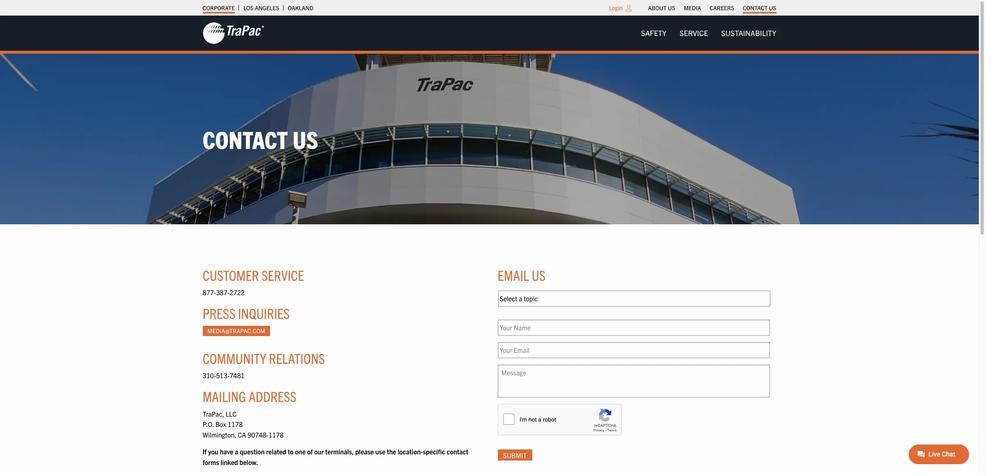 Task type: describe. For each thing, give the bounding box(es) containing it.
0 horizontal spatial 1178
[[228, 421, 243, 429]]

safety link
[[635, 25, 674, 42]]

mailing
[[203, 388, 246, 406]]

us inside contact us link
[[770, 4, 777, 11]]

wilmington,
[[203, 431, 237, 440]]

light image
[[626, 5, 632, 11]]

trapac, llc p.o. box 1178 wilmington, ca 90748-1178
[[203, 410, 284, 440]]

us inside about us link
[[668, 4, 676, 11]]

contact us link
[[743, 2, 777, 14]]

please
[[356, 448, 374, 457]]

related
[[266, 448, 287, 457]]

mailing address
[[203, 388, 297, 406]]

corporate
[[203, 4, 235, 11]]

media@trapac.com
[[208, 328, 265, 335]]

angeles
[[255, 4, 279, 11]]

careers
[[710, 4, 735, 11]]

oakland link
[[288, 2, 314, 14]]

careers link
[[710, 2, 735, 14]]

about us link
[[649, 2, 676, 14]]

service link
[[674, 25, 715, 42]]

about
[[649, 4, 667, 11]]

location-
[[398, 448, 423, 457]]

menu bar containing about us
[[644, 2, 781, 14]]

oakland
[[288, 4, 314, 11]]

310-513-7481
[[203, 372, 245, 380]]

Message text field
[[498, 365, 770, 398]]

513-
[[216, 372, 230, 380]]

community relations
[[203, 350, 325, 367]]

310-
[[203, 372, 216, 380]]

address
[[249, 388, 297, 406]]

7481
[[230, 372, 245, 380]]

linked
[[221, 459, 238, 467]]

menu bar containing safety
[[635, 25, 784, 42]]

you
[[208, 448, 219, 457]]

if
[[203, 448, 207, 457]]

llc
[[226, 410, 237, 419]]

los angeles
[[244, 4, 279, 11]]

use
[[376, 448, 386, 457]]

Your Email text field
[[498, 343, 770, 359]]

a
[[235, 448, 239, 457]]

sustainability link
[[715, 25, 784, 42]]

contact
[[447, 448, 469, 457]]

our
[[315, 448, 324, 457]]

los angeles link
[[244, 2, 279, 14]]

login
[[610, 4, 623, 11]]

login link
[[610, 4, 623, 11]]

p.o.
[[203, 421, 214, 429]]

media
[[685, 4, 702, 11]]

email
[[498, 266, 530, 284]]

safety
[[642, 28, 667, 38]]

inquiries
[[238, 305, 290, 323]]



Task type: vqa. For each thing, say whether or not it's contained in the screenshot.
top Contact Us
yes



Task type: locate. For each thing, give the bounding box(es) containing it.
1 vertical spatial contact us
[[203, 124, 318, 154]]

service inside menu bar
[[680, 28, 709, 38]]

0 vertical spatial contact us
[[743, 4, 777, 11]]

customer
[[203, 266, 259, 284]]

1 vertical spatial 1178
[[269, 431, 284, 440]]

corporate image
[[203, 22, 264, 45]]

trapac,
[[203, 410, 224, 419]]

contact us
[[743, 4, 777, 11], [203, 124, 318, 154]]

menu bar up service link
[[644, 2, 781, 14]]

1 horizontal spatial service
[[680, 28, 709, 38]]

0 horizontal spatial contact
[[203, 124, 288, 154]]

ca
[[238, 431, 246, 440]]

of
[[307, 448, 313, 457]]

the
[[387, 448, 397, 457]]

sustainability
[[722, 28, 777, 38]]

0 horizontal spatial contact us
[[203, 124, 318, 154]]

menu bar down the careers link at the top of the page
[[635, 25, 784, 42]]

below.
[[240, 459, 258, 467]]

contact us inside menu bar
[[743, 4, 777, 11]]

0 vertical spatial 1178
[[228, 421, 243, 429]]

1 horizontal spatial contact us
[[743, 4, 777, 11]]

us
[[668, 4, 676, 11], [770, 4, 777, 11], [293, 124, 318, 154], [532, 266, 546, 284]]

90748-
[[248, 431, 269, 440]]

press
[[203, 305, 236, 323]]

one
[[295, 448, 306, 457]]

1 horizontal spatial contact
[[743, 4, 768, 11]]

menu bar
[[644, 2, 781, 14], [635, 25, 784, 42]]

877-387-2722
[[203, 289, 245, 297]]

877-
[[203, 289, 216, 297]]

media link
[[685, 2, 702, 14]]

press inquiries
[[203, 305, 290, 323]]

contact
[[743, 4, 768, 11], [203, 124, 288, 154]]

service
[[680, 28, 709, 38], [262, 266, 304, 284]]

None submit
[[498, 450, 533, 462]]

Your Name text field
[[498, 320, 770, 336]]

los
[[244, 4, 254, 11]]

1 vertical spatial menu bar
[[635, 25, 784, 42]]

contact inside menu bar
[[743, 4, 768, 11]]

1 vertical spatial contact
[[203, 124, 288, 154]]

specific
[[423, 448, 446, 457]]

1 horizontal spatial 1178
[[269, 431, 284, 440]]

media@trapac.com link
[[203, 326, 270, 337]]

customer service
[[203, 266, 304, 284]]

forms
[[203, 459, 219, 467]]

1 vertical spatial service
[[262, 266, 304, 284]]

about us
[[649, 4, 676, 11]]

have
[[220, 448, 234, 457]]

1178 up related at bottom
[[269, 431, 284, 440]]

relations
[[269, 350, 325, 367]]

box
[[216, 421, 226, 429]]

2722
[[230, 289, 245, 297]]

to
[[288, 448, 294, 457]]

if you have a question related to one of our terminals, please use the location-specific contact forms linked below.
[[203, 448, 469, 467]]

terminals,
[[325, 448, 354, 457]]

1178 down llc
[[228, 421, 243, 429]]

0 vertical spatial contact
[[743, 4, 768, 11]]

community
[[203, 350, 267, 367]]

387-
[[216, 289, 230, 297]]

question
[[240, 448, 265, 457]]

1178
[[228, 421, 243, 429], [269, 431, 284, 440]]

0 vertical spatial menu bar
[[644, 2, 781, 14]]

corporate link
[[203, 2, 235, 14]]

0 vertical spatial service
[[680, 28, 709, 38]]

0 horizontal spatial service
[[262, 266, 304, 284]]

email us
[[498, 266, 546, 284]]



